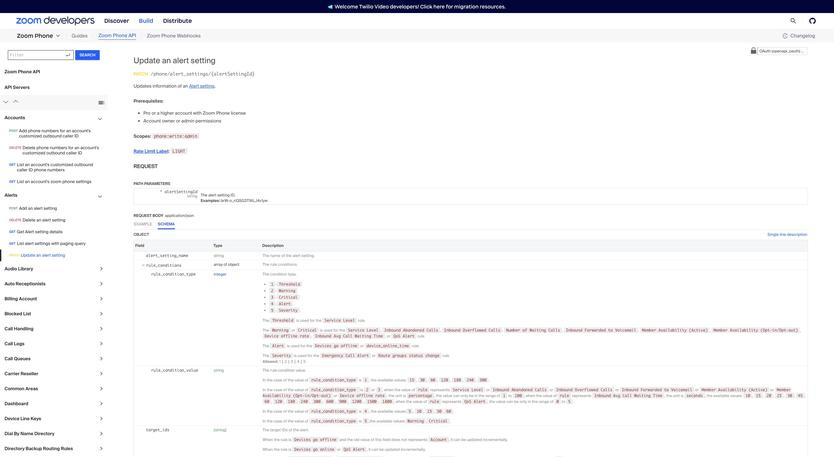 Task type: describe. For each thing, give the bounding box(es) containing it.
array of object
[[214, 262, 239, 267]]

of
[[224, 262, 227, 267]]

rule_condition_value
[[151, 368, 198, 373]]

path parameters
[[134, 181, 170, 186]]

welcome twilio video developers! click here for migration resources.
[[335, 3, 506, 10]]

migration
[[454, 3, 479, 10]]

search image
[[790, 18, 796, 24]]

application/json
[[165, 213, 194, 218]]

zoom for zoom phone webhooks
[[147, 33, 160, 39]]

zoom phone api link
[[98, 32, 136, 40]]

welcome
[[335, 3, 358, 10]]

zoom phone webhooks link
[[147, 32, 201, 40]]

request body application/json
[[134, 213, 194, 218]]

down image
[[56, 34, 60, 38]]

array
[[214, 262, 223, 267]]

history image
[[783, 33, 788, 38]]

welcome twilio video developers! click here for migration resources. link
[[322, 3, 513, 10]]

field
[[135, 243, 144, 248]]

2 vertical spatial string
[[215, 427, 225, 433]]

type
[[213, 243, 222, 248]]

body
[[153, 213, 163, 218]]

changelog
[[791, 32, 815, 39]]

zoom for zoom phone
[[17, 32, 33, 39]]

history image
[[783, 33, 791, 38]]

zoom phone api
[[98, 32, 136, 39]]

integer
[[214, 272, 226, 277]]

zoom developer logo image
[[16, 16, 94, 25]]

phone for zoom phone webhooks
[[161, 33, 176, 39]]

webhooks
[[177, 33, 201, 39]]

- rule_conditions
[[142, 262, 181, 268]]

changelog link
[[783, 32, 815, 39]]

developers!
[[390, 3, 419, 10]]

[
[[214, 427, 215, 433]]

]
[[225, 427, 226, 433]]



Task type: locate. For each thing, give the bounding box(es) containing it.
search image
[[790, 18, 796, 24]]

0 vertical spatial request
[[134, 163, 158, 170]]

twilio
[[359, 3, 374, 10]]

zoom inside zoom phone api link
[[98, 32, 112, 39]]

request for request body application/json
[[134, 213, 152, 218]]

1 horizontal spatial phone
[[113, 32, 127, 39]]

zoom phone
[[17, 32, 53, 39]]

1 zoom from the left
[[17, 32, 33, 39]]

1 phone from the left
[[35, 32, 53, 39]]

1 vertical spatial request
[[134, 213, 152, 218]]

-
[[142, 262, 145, 268]]

guides
[[72, 33, 88, 39]]

0 horizontal spatial zoom
[[17, 32, 33, 39]]

guides link
[[72, 32, 88, 40]]

object
[[134, 232, 149, 237], [228, 262, 239, 267]]

path
[[134, 181, 143, 186]]

phone left down 'icon'
[[35, 32, 53, 39]]

2 horizontal spatial zoom
[[147, 33, 160, 39]]

single
[[768, 232, 779, 237]]

1 horizontal spatial object
[[228, 262, 239, 267]]

notification image
[[328, 4, 335, 9], [328, 4, 333, 9]]

here
[[434, 3, 445, 10]]

phone
[[35, 32, 53, 39], [113, 32, 127, 39], [161, 33, 176, 39]]

target_ids
[[146, 427, 169, 432]]

phone left webhooks
[[161, 33, 176, 39]]

zoom phone webhooks
[[147, 33, 201, 39]]

zoom inside zoom phone webhooks link
[[147, 33, 160, 39]]

1 request from the top
[[134, 163, 158, 170]]

1 vertical spatial object
[[228, 262, 239, 267]]

for
[[446, 3, 453, 10]]

string for alert_setting_name
[[214, 253, 224, 258]]

api
[[128, 32, 136, 39]]

rule_conditions
[[146, 263, 181, 268]]

resources.
[[480, 3, 506, 10]]

object up field
[[134, 232, 149, 237]]

alert_setting_name
[[146, 253, 188, 258]]

description
[[787, 232, 807, 237]]

zoom for zoom phone api
[[98, 32, 112, 39]]

request
[[134, 163, 158, 170], [134, 213, 152, 218]]

string
[[214, 253, 224, 258], [214, 368, 224, 373], [215, 427, 225, 433]]

phone for zoom phone api
[[113, 32, 127, 39]]

3 phone from the left
[[161, 33, 176, 39]]

0 vertical spatial string
[[214, 253, 224, 258]]

1 vertical spatial string
[[214, 368, 224, 373]]

2 horizontal spatial phone
[[161, 33, 176, 39]]

zoom
[[17, 32, 33, 39], [98, 32, 112, 39], [147, 33, 160, 39]]

phone left api
[[113, 32, 127, 39]]

2 phone from the left
[[113, 32, 127, 39]]

parameters
[[144, 181, 170, 186]]

phone for zoom phone
[[35, 32, 53, 39]]

0 horizontal spatial object
[[134, 232, 149, 237]]

click
[[420, 3, 432, 10]]

0 horizontal spatial phone
[[35, 32, 53, 39]]

line
[[780, 232, 786, 237]]

2 zoom from the left
[[98, 32, 112, 39]]

request up path parameters
[[134, 163, 158, 170]]

1 horizontal spatial zoom
[[98, 32, 112, 39]]

string for rule_condition_value
[[214, 368, 224, 373]]

rule_condition_type
[[151, 272, 196, 277]]

0 vertical spatial object
[[134, 232, 149, 237]]

3 zoom from the left
[[147, 33, 160, 39]]

video
[[375, 3, 389, 10]]

github image
[[809, 18, 816, 24], [809, 18, 816, 24]]

request left body
[[134, 213, 152, 218]]

request for request
[[134, 163, 158, 170]]

object right of
[[228, 262, 239, 267]]

[ string ]
[[214, 427, 226, 433]]

2 request from the top
[[134, 213, 152, 218]]

single line description
[[768, 232, 807, 237]]



Task type: vqa. For each thing, say whether or not it's contained in the screenshot.
alert_setting_name
yes



